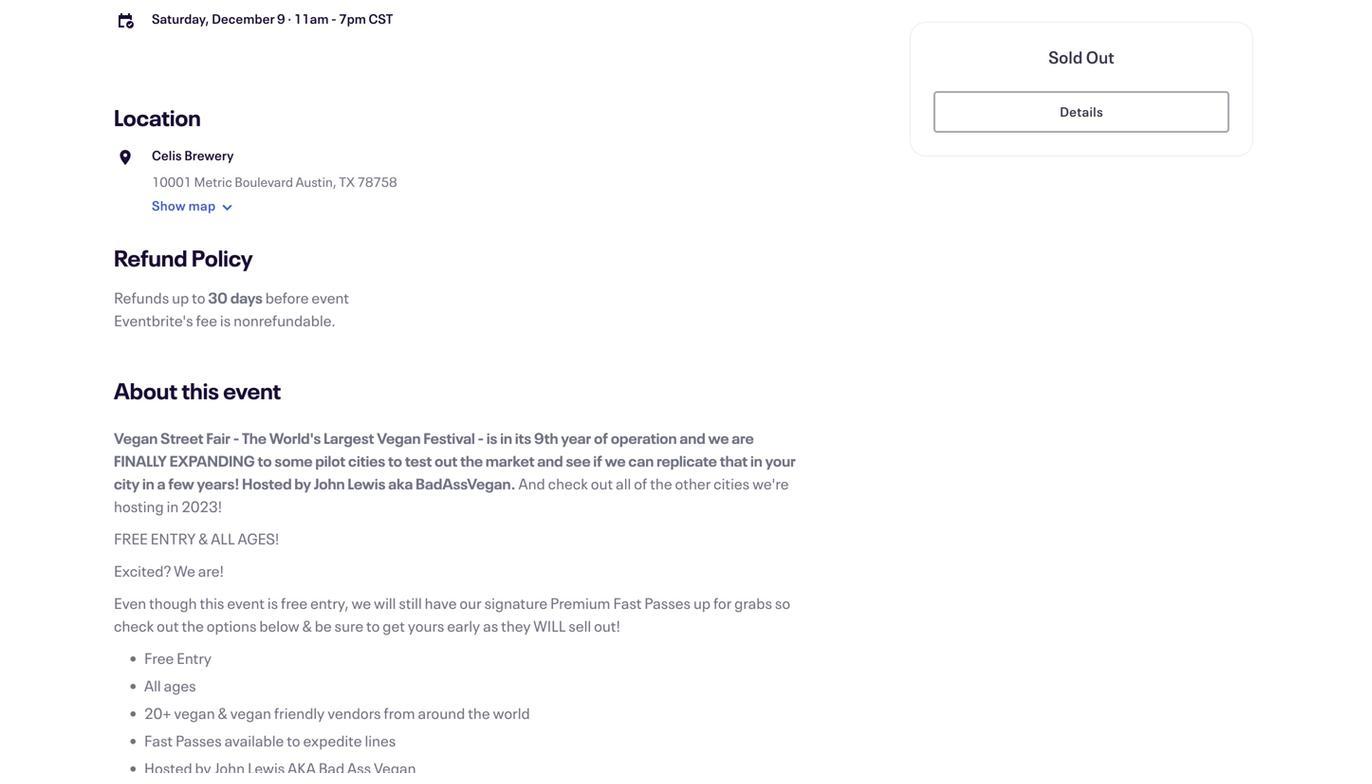 Task type: locate. For each thing, give the bounding box(es) containing it.
0 horizontal spatial vegan
[[114, 428, 158, 448]]

2 horizontal spatial is
[[487, 428, 497, 448]]

is left free
[[267, 593, 278, 613]]

0 horizontal spatial vegan
[[174, 703, 215, 723]]

out
[[1086, 46, 1115, 68]]

&
[[198, 528, 208, 549], [302, 616, 312, 636], [218, 703, 227, 723]]

passes left for
[[644, 593, 691, 613]]

0 horizontal spatial up
[[172, 287, 189, 308]]

2 vertical spatial out
[[157, 616, 179, 636]]

event up the
[[223, 376, 281, 406]]

saturday,
[[152, 10, 209, 28]]

of inside the and check out all of the other cities we're hosting in 2023!
[[634, 473, 647, 494]]

1 vertical spatial &
[[302, 616, 312, 636]]

0 horizontal spatial -
[[233, 428, 239, 448]]

& left be
[[302, 616, 312, 636]]

of up if
[[594, 428, 608, 448]]

0 vertical spatial fast
[[613, 593, 642, 613]]

free
[[114, 528, 148, 549]]

78758
[[357, 173, 397, 191]]

1 horizontal spatial &
[[218, 703, 227, 723]]

& left all
[[198, 528, 208, 549]]

1 vertical spatial this
[[200, 593, 224, 613]]

this up fair
[[182, 376, 219, 406]]

celis brewery 10001 metric boulevard austin, tx 78758
[[152, 147, 397, 191]]

2 horizontal spatial we
[[708, 428, 729, 448]]

fast down 20+
[[144, 731, 173, 751]]

2 horizontal spatial &
[[302, 616, 312, 636]]

event inside refunds up to 30 days before event eventbrite's fee is nonrefundable.
[[312, 287, 349, 308]]

check inside the and check out all of the other cities we're hosting in 2023!
[[548, 473, 588, 494]]

options
[[207, 616, 257, 636]]

fast inside even though this event is free entry, we will still have our signature premium fast passes up for grabs so check out the options below & be sure to get yours early as they will sell out!
[[613, 593, 642, 613]]

show map button
[[152, 192, 238, 222]]

days
[[230, 287, 263, 308]]

is inside refunds up to 30 days before event eventbrite's fee is nonrefundable.
[[220, 310, 231, 331]]

0 vertical spatial event
[[312, 287, 349, 308]]

out left all
[[591, 473, 613, 494]]

fast up out!
[[613, 593, 642, 613]]

have
[[425, 593, 457, 613]]

2 vertical spatial event
[[227, 593, 265, 613]]

we inside even though this event is free entry, we will still have our signature premium fast passes up for grabs so check out the options below & be sure to get yours early as they will sell out!
[[352, 593, 371, 613]]

up left for
[[693, 593, 711, 613]]

still
[[399, 593, 422, 613]]

we left are
[[708, 428, 729, 448]]

this inside even though this event is free entry, we will still have our signature premium fast passes up for grabs so check out the options below & be sure to get yours early as they will sell out!
[[200, 593, 224, 613]]

fast for available
[[144, 731, 173, 751]]

30
[[208, 287, 228, 308]]

we left will
[[352, 593, 371, 613]]

out down festival
[[435, 451, 457, 471]]

details button
[[934, 91, 1230, 133]]

the inside vegan street fair - the world's largest vegan festival - is in its 9th year of operation and we are finally expanding to some pilot cities to test out the market and see if we can replicate that in your city in a few years! hosted by john lewis aka badassvegan.
[[460, 451, 483, 471]]

vegan up test
[[377, 428, 421, 448]]

and
[[518, 473, 545, 494]]

1 horizontal spatial vegan
[[230, 703, 271, 723]]

aka
[[388, 473, 413, 494]]

2 vertical spatial we
[[352, 593, 371, 613]]

vendors
[[328, 703, 381, 723]]

0 horizontal spatial is
[[220, 310, 231, 331]]

in left the its
[[500, 428, 512, 448]]

0 vertical spatial we
[[708, 428, 729, 448]]

details
[[1060, 103, 1103, 120]]

vegan up finally
[[114, 428, 158, 448]]

ages!
[[238, 528, 279, 549]]

show map
[[152, 197, 216, 215]]

refunds
[[114, 287, 169, 308]]

10001
[[152, 173, 192, 191]]

2 horizontal spatial out
[[591, 473, 613, 494]]

sold out
[[1049, 46, 1115, 68]]

0 vertical spatial cities
[[348, 451, 385, 471]]

passes inside even though this event is free entry, we will still have our signature premium fast passes up for grabs so check out the options below & be sure to get yours early as they will sell out!
[[644, 593, 691, 613]]

festival
[[424, 428, 475, 448]]

this
[[182, 376, 219, 406], [200, 593, 224, 613]]

0 vertical spatial out
[[435, 451, 457, 471]]

the left world
[[468, 703, 490, 723]]

even though this event is free entry, we will still have our signature premium fast passes up for grabs so check out the options below & be sure to get yours early as they will sell out!
[[114, 593, 790, 636]]

1 vertical spatial check
[[114, 616, 154, 636]]

event inside even though this event is free entry, we will still have our signature premium fast passes up for grabs so check out the options below & be sure to get yours early as they will sell out!
[[227, 593, 265, 613]]

finally
[[114, 451, 167, 471]]

0 horizontal spatial of
[[594, 428, 608, 448]]

cities up the lewis
[[348, 451, 385, 471]]

year
[[561, 428, 591, 448]]

0 horizontal spatial check
[[114, 616, 154, 636]]

passes inside free entry all ages 20+ vegan & vegan friendly vendors from around the world fast passes available to expedite lines
[[175, 731, 222, 751]]

1 horizontal spatial is
[[267, 593, 278, 613]]

0 horizontal spatial out
[[157, 616, 179, 636]]

they
[[501, 616, 531, 636]]

vegan
[[114, 428, 158, 448], [377, 428, 421, 448]]

0 horizontal spatial cities
[[348, 451, 385, 471]]

to left get
[[366, 616, 380, 636]]

all
[[616, 473, 631, 494]]

passes left available on the bottom left
[[175, 731, 222, 751]]

2 vertical spatial is
[[267, 593, 278, 613]]

is inside vegan street fair - the world's largest vegan festival - is in its 9th year of operation and we are finally expanding to some pilot cities to test out the market and see if we can replicate that in your city in a few years! hosted by john lewis aka badassvegan.
[[487, 428, 497, 448]]

and
[[680, 428, 706, 448], [537, 451, 563, 471]]

so
[[775, 593, 790, 613]]

out
[[435, 451, 457, 471], [591, 473, 613, 494], [157, 616, 179, 636]]

1 horizontal spatial we
[[605, 451, 626, 471]]

0 vertical spatial is
[[220, 310, 231, 331]]

entry
[[177, 648, 212, 668]]

the down though
[[182, 616, 204, 636]]

the down can
[[650, 473, 672, 494]]

its
[[515, 428, 531, 448]]

test
[[405, 451, 432, 471]]

friendly
[[274, 703, 325, 723]]

all
[[211, 528, 235, 549]]

7pm
[[339, 10, 366, 28]]

1 horizontal spatial cities
[[714, 473, 750, 494]]

0 vertical spatial of
[[594, 428, 608, 448]]

free entry all ages 20+ vegan & vegan friendly vendors from around the world fast passes available to expedite lines
[[144, 648, 530, 751]]

1 horizontal spatial of
[[634, 473, 647, 494]]

1 vertical spatial is
[[487, 428, 497, 448]]

0 horizontal spatial fast
[[144, 731, 173, 751]]

1 vertical spatial cities
[[714, 473, 750, 494]]

of
[[594, 428, 608, 448], [634, 473, 647, 494]]

fair
[[206, 428, 231, 448]]

9th
[[534, 428, 558, 448]]

sell
[[569, 616, 591, 636]]

check down even
[[114, 616, 154, 636]]

before
[[265, 287, 309, 308]]

up up eventbrite's
[[172, 287, 189, 308]]

1 vertical spatial and
[[537, 451, 563, 471]]

1 vertical spatial passes
[[175, 731, 222, 751]]

0 horizontal spatial passes
[[175, 731, 222, 751]]

cities down "that"
[[714, 473, 750, 494]]

december
[[212, 10, 275, 28]]

sold
[[1049, 46, 1083, 68]]

is inside even though this event is free entry, we will still have our signature premium fast passes up for grabs so check out the options below & be sure to get yours early as they will sell out!
[[267, 593, 278, 613]]

lines
[[365, 731, 396, 751]]

is right fee
[[220, 310, 231, 331]]

vegan up available on the bottom left
[[230, 703, 271, 723]]

1 horizontal spatial vegan
[[377, 428, 421, 448]]

is
[[220, 310, 231, 331], [487, 428, 497, 448], [267, 593, 278, 613]]

1 vertical spatial fast
[[144, 731, 173, 751]]

- right fair
[[233, 428, 239, 448]]

operation
[[611, 428, 677, 448]]

1 horizontal spatial up
[[693, 593, 711, 613]]

show
[[152, 197, 186, 215]]

2 vertical spatial &
[[218, 703, 227, 723]]

vegan
[[174, 703, 215, 723], [230, 703, 271, 723]]

sure
[[334, 616, 363, 636]]

1 vertical spatial up
[[693, 593, 711, 613]]

the inside free entry all ages 20+ vegan & vegan friendly vendors from around the world fast passes available to expedite lines
[[468, 703, 490, 723]]

0 vertical spatial &
[[198, 528, 208, 549]]

2 vegan from the left
[[377, 428, 421, 448]]

this up the options
[[200, 593, 224, 613]]

-
[[331, 10, 336, 28], [233, 428, 239, 448], [478, 428, 484, 448]]

grabs
[[734, 593, 772, 613]]

free entry & all ages!
[[114, 528, 279, 549]]

up inside refunds up to 30 days before event eventbrite's fee is nonrefundable.
[[172, 287, 189, 308]]

0 horizontal spatial and
[[537, 451, 563, 471]]

expedite
[[303, 731, 362, 751]]

1 horizontal spatial out
[[435, 451, 457, 471]]

1 vertical spatial out
[[591, 473, 613, 494]]

0 horizontal spatial we
[[352, 593, 371, 613]]

to left test
[[388, 451, 402, 471]]

1 horizontal spatial fast
[[613, 593, 642, 613]]

check down see on the bottom left of the page
[[548, 473, 588, 494]]

0 vertical spatial up
[[172, 287, 189, 308]]

1 vertical spatial of
[[634, 473, 647, 494]]

in down few
[[167, 496, 179, 517]]

is up market
[[487, 428, 497, 448]]

passes for available
[[175, 731, 222, 751]]

of right all
[[634, 473, 647, 494]]

available
[[224, 731, 284, 751]]

years!
[[197, 473, 239, 494]]

- right festival
[[478, 428, 484, 448]]

and down 9th
[[537, 451, 563, 471]]

event right before
[[312, 287, 349, 308]]

replicate
[[657, 451, 717, 471]]

entry,
[[310, 593, 349, 613]]

are!
[[198, 561, 224, 581]]

out down though
[[157, 616, 179, 636]]

brewery
[[184, 147, 234, 164]]

0 vertical spatial passes
[[644, 593, 691, 613]]

cities inside the and check out all of the other cities we're hosting in 2023!
[[714, 473, 750, 494]]

in inside the and check out all of the other cities we're hosting in 2023!
[[167, 496, 179, 517]]

badassvegan.
[[416, 473, 516, 494]]

world's
[[269, 428, 321, 448]]

event up the options
[[227, 593, 265, 613]]

- left 7pm
[[331, 10, 336, 28]]

1 horizontal spatial passes
[[644, 593, 691, 613]]

refund policy
[[114, 243, 253, 273]]

passes
[[644, 593, 691, 613], [175, 731, 222, 751]]

to left 30
[[192, 287, 205, 308]]

and up the replicate
[[680, 428, 706, 448]]

fast inside free entry all ages 20+ vegan & vegan friendly vendors from around the world fast passes available to expedite lines
[[144, 731, 173, 751]]

0 vertical spatial and
[[680, 428, 706, 448]]

2 horizontal spatial -
[[478, 428, 484, 448]]

in
[[500, 428, 512, 448], [750, 451, 763, 471], [142, 473, 154, 494], [167, 496, 179, 517]]

metric
[[194, 173, 232, 191]]

boulevard
[[235, 173, 293, 191]]

0 vertical spatial check
[[548, 473, 588, 494]]

passes for up
[[644, 593, 691, 613]]

1 horizontal spatial check
[[548, 473, 588, 494]]

fast
[[613, 593, 642, 613], [144, 731, 173, 751]]

& up available on the bottom left
[[218, 703, 227, 723]]

1 vegan from the left
[[114, 428, 158, 448]]

few
[[168, 473, 194, 494]]

vegan down ages
[[174, 703, 215, 723]]

the
[[242, 428, 267, 448]]

yours
[[408, 616, 444, 636]]

free
[[144, 648, 174, 668]]

the up badassvegan.
[[460, 451, 483, 471]]

to down the friendly
[[287, 731, 300, 751]]

we right if
[[605, 451, 626, 471]]

0 vertical spatial this
[[182, 376, 219, 406]]

0 horizontal spatial &
[[198, 528, 208, 549]]

below
[[259, 616, 300, 636]]

cst
[[369, 10, 393, 28]]



Task type: vqa. For each thing, say whether or not it's contained in the screenshot.
year
yes



Task type: describe. For each thing, give the bounding box(es) containing it.
1 vertical spatial we
[[605, 451, 626, 471]]

& inside even though this event is free entry, we will still have our signature premium fast passes up for grabs so check out the options below & be sure to get yours early as they will sell out!
[[302, 616, 312, 636]]

in right "that"
[[750, 451, 763, 471]]

vegan street fair - the world's largest vegan festival - is in its 9th year of operation and we are finally expanding to some pilot cities to test out the market and see if we can replicate that in your city in a few years! hosted by john lewis aka badassvegan.
[[114, 428, 796, 494]]

the inside the and check out all of the other cities we're hosting in 2023!
[[650, 473, 672, 494]]

free
[[281, 593, 308, 613]]

expanding
[[170, 451, 255, 471]]

world
[[493, 703, 530, 723]]

early
[[447, 616, 480, 636]]

hosting
[[114, 496, 164, 517]]

1 vertical spatial event
[[223, 376, 281, 406]]

be
[[315, 616, 332, 636]]

city
[[114, 473, 140, 494]]

fast for up
[[613, 593, 642, 613]]

tx
[[339, 173, 355, 191]]

out inside even though this event is free entry, we will still have our signature premium fast passes up for grabs so check out the options below & be sure to get yours early as they will sell out!
[[157, 616, 179, 636]]

entry
[[151, 528, 196, 549]]

policy
[[192, 243, 253, 273]]

that
[[720, 451, 748, 471]]

out inside the and check out all of the other cities we're hosting in 2023!
[[591, 473, 613, 494]]

to up hosted
[[258, 451, 272, 471]]

nonrefundable.
[[234, 310, 336, 331]]

out inside vegan street fair - the world's largest vegan festival - is in its 9th year of operation and we are finally expanding to some pilot cities to test out the market and see if we can replicate that in your city in a few years! hosted by john lewis aka badassvegan.
[[435, 451, 457, 471]]

our
[[460, 593, 482, 613]]

excited? we are!
[[114, 561, 224, 581]]

even
[[114, 593, 146, 613]]

we
[[174, 561, 195, 581]]

pilot
[[315, 451, 345, 471]]

out!
[[594, 616, 620, 636]]

to inside free entry all ages 20+ vegan & vegan friendly vendors from around the world fast passes available to expedite lines
[[287, 731, 300, 751]]

will
[[374, 593, 396, 613]]

in left a
[[142, 473, 154, 494]]

·
[[288, 10, 292, 28]]

saturday, december 9 · 11am - 7pm cst
[[152, 10, 393, 28]]

as
[[483, 616, 498, 636]]

around
[[418, 703, 465, 723]]

9
[[277, 10, 285, 28]]

map
[[188, 197, 216, 215]]

about this event
[[114, 376, 281, 406]]

check inside even though this event is free entry, we will still have our signature premium fast passes up for grabs so check out the options below & be sure to get yours early as they will sell out!
[[114, 616, 154, 636]]

20+
[[144, 703, 171, 723]]

refund
[[114, 243, 187, 273]]

by
[[294, 473, 311, 494]]

1 vegan from the left
[[174, 703, 215, 723]]

if
[[593, 451, 602, 471]]

the inside even though this event is free entry, we will still have our signature premium fast passes up for grabs so check out the options below & be sure to get yours early as they will sell out!
[[182, 616, 204, 636]]

of inside vegan street fair - the world's largest vegan festival - is in its 9th year of operation and we are finally expanding to some pilot cities to test out the market and see if we can replicate that in your city in a few years! hosted by john lewis aka badassvegan.
[[594, 428, 608, 448]]

ages
[[164, 675, 196, 696]]

john
[[314, 473, 345, 494]]

a
[[157, 473, 166, 494]]

get
[[383, 616, 405, 636]]

about
[[114, 376, 177, 406]]

1 horizontal spatial and
[[680, 428, 706, 448]]

for
[[713, 593, 732, 613]]

from
[[384, 703, 415, 723]]

see
[[566, 451, 591, 471]]

11am
[[294, 10, 329, 28]]

to inside refunds up to 30 days before event eventbrite's fee is nonrefundable.
[[192, 287, 205, 308]]

to inside even though this event is free entry, we will still have our signature premium fast passes up for grabs so check out the options below & be sure to get yours early as they will sell out!
[[366, 616, 380, 636]]

signature
[[484, 593, 548, 613]]

street
[[160, 428, 204, 448]]

hosted
[[242, 473, 292, 494]]

& inside free entry all ages 20+ vegan & vegan friendly vendors from around the world fast passes available to expedite lines
[[218, 703, 227, 723]]

location
[[114, 102, 201, 132]]

celis
[[152, 147, 182, 164]]

2 vegan from the left
[[230, 703, 271, 723]]

are
[[732, 428, 754, 448]]

excited?
[[114, 561, 171, 581]]

up inside even though this event is free entry, we will still have our signature premium fast passes up for grabs so check out the options below & be sure to get yours early as they will sell out!
[[693, 593, 711, 613]]

2023!
[[181, 496, 222, 517]]

austin,
[[296, 173, 337, 191]]

cities inside vegan street fair - the world's largest vegan festival - is in its 9th year of operation and we are finally expanding to some pilot cities to test out the market and see if we can replicate that in your city in a few years! hosted by john lewis aka badassvegan.
[[348, 451, 385, 471]]

largest
[[324, 428, 374, 448]]

though
[[149, 593, 197, 613]]

we're
[[752, 473, 789, 494]]

1 horizontal spatial -
[[331, 10, 336, 28]]

lewis
[[348, 473, 386, 494]]

all
[[144, 675, 161, 696]]



